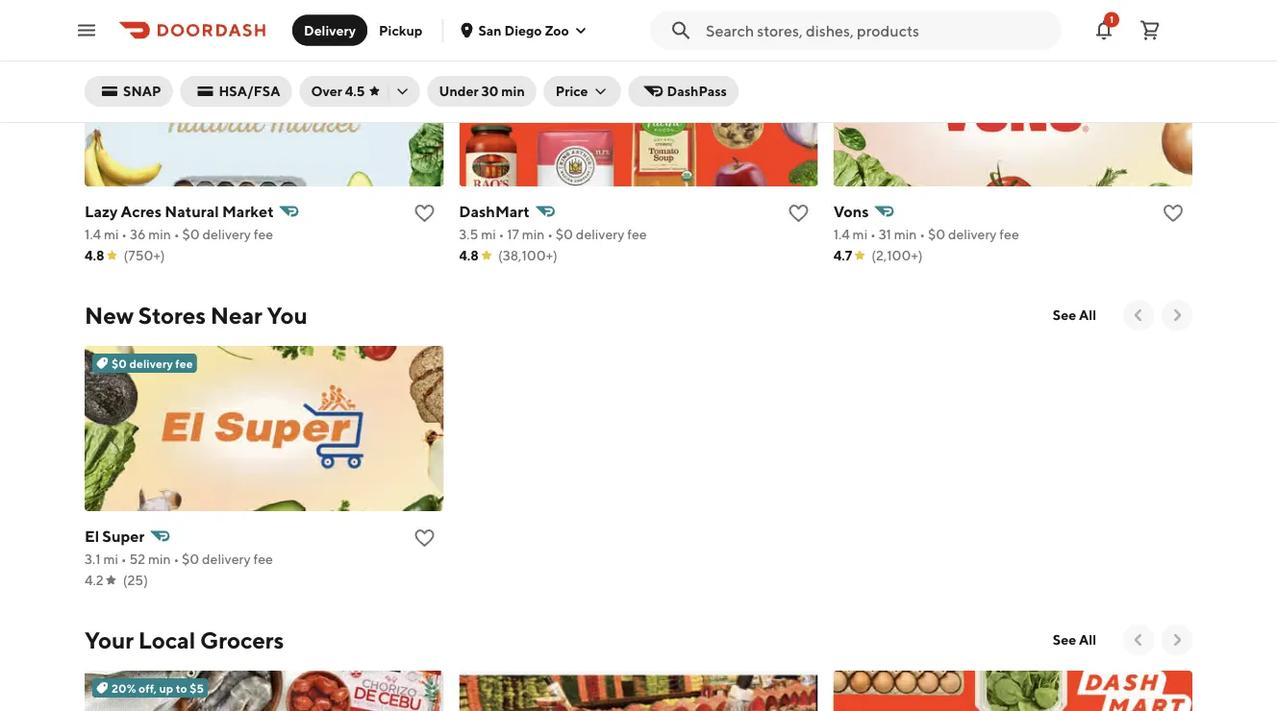Task type: vqa. For each thing, say whether or not it's contained in the screenshot.


Task type: locate. For each thing, give the bounding box(es) containing it.
mi down vons
[[853, 226, 868, 242]]

4.8 down the lazy
[[85, 248, 104, 264]]

2 4.8 from the left
[[459, 248, 479, 264]]

click to add this store to your saved list image
[[413, 202, 436, 225], [1162, 202, 1185, 225]]

min right 30
[[501, 83, 525, 99]]

see all link for new stores near you
[[1041, 300, 1108, 331]]

over 4.5
[[311, 83, 365, 99]]

notification bell image
[[1093, 19, 1116, 42]]

delivery for lazy acres natural market
[[202, 226, 251, 242]]

previous button of carousel image left next button of carousel icon
[[1129, 631, 1148, 650]]

min right 36 at the top left
[[148, 226, 171, 242]]

delivery up 'grocers' in the bottom of the page
[[202, 552, 251, 567]]

Store search: begin typing to search for stores available on DoorDash text field
[[706, 20, 1050, 41]]

san diego zoo
[[478, 22, 569, 38]]

min for el super
[[148, 552, 171, 567]]

1 vertical spatial see all
[[1053, 632, 1096, 648]]

2 see from the top
[[1053, 632, 1076, 648]]

under 30 min
[[439, 83, 525, 99]]

1.4 down the lazy
[[85, 226, 101, 242]]

your local grocers
[[85, 627, 284, 654]]

delivery down market
[[202, 226, 251, 242]]

all left next button of carousel image
[[1079, 307, 1096, 323]]

2 all from the top
[[1079, 632, 1096, 648]]

1 vertical spatial all
[[1079, 632, 1096, 648]]

$​0 down natural
[[182, 226, 200, 242]]

previous button of carousel image left next button of carousel image
[[1129, 306, 1148, 325]]

0 vertical spatial all
[[1079, 307, 1096, 323]]

all left next button of carousel icon
[[1079, 632, 1096, 648]]

see
[[1053, 307, 1076, 323], [1053, 632, 1076, 648]]

min inside button
[[501, 83, 525, 99]]

17
[[507, 226, 519, 242]]

super
[[102, 528, 145, 546]]

mi for vons
[[853, 226, 868, 242]]

fee
[[254, 226, 273, 242], [627, 226, 647, 242], [1000, 226, 1019, 242], [175, 357, 193, 370], [253, 552, 273, 567]]

0 vertical spatial previous button of carousel image
[[1129, 306, 1148, 325]]

your
[[85, 627, 134, 654]]

grocers
[[200, 627, 284, 654]]

mi right 3.5
[[481, 226, 496, 242]]

previous button of carousel image
[[1129, 306, 1148, 325], [1129, 631, 1148, 650]]

1 all from the top
[[1079, 307, 1096, 323]]

san diego zoo button
[[459, 22, 588, 38]]

delivery right 31
[[948, 226, 997, 242]]

$​0 right 31
[[928, 226, 946, 242]]

see all
[[1053, 307, 1096, 323], [1053, 632, 1096, 648]]

1.4 up 4.7
[[834, 226, 850, 242]]

4.2
[[85, 573, 104, 589]]

natural
[[165, 202, 219, 221]]

(38,100+)
[[498, 248, 558, 264]]

2 see all link from the top
[[1041, 625, 1108, 656]]

fee for el super
[[253, 552, 273, 567]]

0 vertical spatial click to add this store to your saved list image
[[787, 202, 810, 225]]

mi for el super
[[103, 552, 118, 567]]

min
[[501, 83, 525, 99], [148, 226, 171, 242], [522, 226, 545, 242], [894, 226, 917, 242], [148, 552, 171, 567]]

acres
[[121, 202, 162, 221]]

see for new stores near you
[[1053, 307, 1076, 323]]

mi
[[104, 226, 119, 242], [481, 226, 496, 242], [853, 226, 868, 242], [103, 552, 118, 567]]

next button of carousel image
[[1168, 306, 1187, 325]]

1.4
[[85, 226, 101, 242], [834, 226, 850, 242]]

$​0
[[182, 226, 200, 242], [556, 226, 573, 242], [928, 226, 946, 242], [182, 552, 199, 567]]

0 horizontal spatial 1.4
[[85, 226, 101, 242]]

1 vertical spatial click to add this store to your saved list image
[[413, 527, 436, 550]]

previous button of carousel image for your local grocers
[[1129, 631, 1148, 650]]

•
[[121, 226, 127, 242], [174, 226, 179, 242], [499, 226, 504, 242], [547, 226, 553, 242], [870, 226, 876, 242], [920, 226, 925, 242], [121, 552, 127, 567], [173, 552, 179, 567]]

$​0 for dashmart
[[556, 226, 573, 242]]

hsa/fsa
[[219, 83, 280, 99]]

4.8 for dashmart
[[459, 248, 479, 264]]

vons
[[834, 202, 869, 221]]

1 previous button of carousel image from the top
[[1129, 306, 1148, 325]]

1 horizontal spatial click to add this store to your saved list image
[[787, 202, 810, 225]]

1 click to add this store to your saved list image from the left
[[413, 202, 436, 225]]

el super
[[85, 528, 145, 546]]

new stores near you
[[85, 302, 307, 329]]

20% off, up to $5
[[112, 682, 204, 695]]

1 horizontal spatial click to add this store to your saved list image
[[1162, 202, 1185, 225]]

delivery
[[202, 226, 251, 242], [576, 226, 625, 242], [948, 226, 997, 242], [129, 357, 173, 370], [202, 552, 251, 567]]

1
[[1110, 14, 1114, 25]]

3.1
[[85, 552, 101, 567]]

1 1.4 from the left
[[85, 226, 101, 242]]

min right 52
[[148, 552, 171, 567]]

see all link
[[1041, 300, 1108, 331], [1041, 625, 1108, 656]]

• down 'lazy acres natural market'
[[174, 226, 179, 242]]

delivery right '17'
[[576, 226, 625, 242]]

0 horizontal spatial click to add this store to your saved list image
[[413, 202, 436, 225]]

1 see all from the top
[[1053, 307, 1096, 323]]

$​0 right 52
[[182, 552, 199, 567]]

$​0 for vons
[[928, 226, 946, 242]]

min for lazy acres natural market
[[148, 226, 171, 242]]

min right 31
[[894, 226, 917, 242]]

over
[[311, 83, 342, 99]]

0 vertical spatial see
[[1053, 307, 1076, 323]]

0 horizontal spatial 4.8
[[85, 248, 104, 264]]

your local grocers link
[[85, 625, 284, 656]]

1 horizontal spatial 1.4
[[834, 226, 850, 242]]

all for your local grocers
[[1079, 632, 1096, 648]]

price button
[[544, 76, 621, 107]]

0 vertical spatial see all link
[[1041, 300, 1108, 331]]

1 vertical spatial previous button of carousel image
[[1129, 631, 1148, 650]]

mi for lazy acres natural market
[[104, 226, 119, 242]]

2 1.4 from the left
[[834, 226, 850, 242]]

1 see all link from the top
[[1041, 300, 1108, 331]]

$5
[[190, 682, 204, 695]]

mi right 3.1
[[103, 552, 118, 567]]

0 vertical spatial see all
[[1053, 307, 1096, 323]]

diego
[[504, 22, 542, 38]]

all
[[1079, 307, 1096, 323], [1079, 632, 1096, 648]]

see all for new stores near you
[[1053, 307, 1096, 323]]

4.5
[[345, 83, 365, 99]]

$0 delivery fee
[[112, 357, 193, 370]]

2 see all from the top
[[1053, 632, 1096, 648]]

2 click to add this store to your saved list image from the left
[[1162, 202, 1185, 225]]

mi for dashmart
[[481, 226, 496, 242]]

$​0 for lazy acres natural market
[[182, 226, 200, 242]]

market
[[222, 202, 274, 221]]

stores
[[138, 302, 206, 329]]

local
[[138, 627, 195, 654]]

• left 36 at the top left
[[121, 226, 127, 242]]

1 see from the top
[[1053, 307, 1076, 323]]

4.8
[[85, 248, 104, 264], [459, 248, 479, 264]]

30
[[481, 83, 499, 99]]

1 vertical spatial see all link
[[1041, 625, 1108, 656]]

2 previous button of carousel image from the top
[[1129, 631, 1148, 650]]

0 horizontal spatial click to add this store to your saved list image
[[413, 527, 436, 550]]

• right 52
[[173, 552, 179, 567]]

1 horizontal spatial 4.8
[[459, 248, 479, 264]]

3.1 mi • 52 min • $​0 delivery fee
[[85, 552, 273, 567]]

under
[[439, 83, 479, 99]]

previous button of carousel image for new stores near you
[[1129, 306, 1148, 325]]

1 4.8 from the left
[[85, 248, 104, 264]]

zoo
[[545, 22, 569, 38]]

open menu image
[[75, 19, 98, 42]]

mi down the lazy
[[104, 226, 119, 242]]

1.4 for vons
[[834, 226, 850, 242]]

all for new stores near you
[[1079, 307, 1096, 323]]

under 30 min button
[[427, 76, 536, 107]]

delivery for vons
[[948, 226, 997, 242]]

36
[[130, 226, 146, 242]]

san
[[478, 22, 502, 38]]

4.8 down 3.5
[[459, 248, 479, 264]]

click to add this store to your saved list image
[[787, 202, 810, 225], [413, 527, 436, 550]]

min for dashmart
[[522, 226, 545, 242]]

min right '17'
[[522, 226, 545, 242]]

$​0 up (38,100+)
[[556, 226, 573, 242]]

1 vertical spatial see
[[1053, 632, 1076, 648]]

min for vons
[[894, 226, 917, 242]]

3.5
[[459, 226, 478, 242]]



Task type: describe. For each thing, give the bounding box(es) containing it.
up
[[159, 682, 173, 695]]

lazy acres natural market
[[85, 202, 274, 221]]

el
[[85, 528, 99, 546]]

31
[[879, 226, 892, 242]]

• left '17'
[[499, 226, 504, 242]]

(2,100+)
[[872, 248, 923, 264]]

see all for your local grocers
[[1053, 632, 1096, 648]]

see all link for your local grocers
[[1041, 625, 1108, 656]]

(750+)
[[124, 248, 165, 264]]

$0
[[112, 357, 127, 370]]

52
[[129, 552, 145, 567]]

snap button
[[85, 76, 173, 107]]

• up (38,100+)
[[547, 226, 553, 242]]

off,
[[139, 682, 157, 695]]

(25)
[[123, 573, 148, 589]]

snap
[[123, 83, 161, 99]]

fee for lazy acres natural market
[[254, 226, 273, 242]]

click to add this store to your saved list image for el super
[[413, 527, 436, 550]]

hsa/fsa button
[[180, 76, 292, 107]]

3.5 mi • 17 min • $​0 delivery fee
[[459, 226, 647, 242]]

pickup
[[379, 22, 423, 38]]

dashpass button
[[629, 76, 739, 107]]

you
[[267, 302, 307, 329]]

see for your local grocers
[[1053, 632, 1076, 648]]

click to add this store to your saved list image for vons
[[1162, 202, 1185, 225]]

delivery
[[304, 22, 356, 38]]

click to add this store to your saved list image for lazy acres natural market
[[413, 202, 436, 225]]

fee for dashmart
[[627, 226, 647, 242]]

delivery for el super
[[202, 552, 251, 567]]

• left 31
[[870, 226, 876, 242]]

• up "(2,100+)"
[[920, 226, 925, 242]]

$​0 for el super
[[182, 552, 199, 567]]

4.7
[[834, 248, 852, 264]]

over 4.5 button
[[299, 76, 420, 107]]

0 items, open order cart image
[[1139, 19, 1162, 42]]

new
[[85, 302, 134, 329]]

4.8 for lazy acres natural market
[[85, 248, 104, 264]]

to
[[176, 682, 187, 695]]

1.4 mi • 31 min • $​0 delivery fee
[[834, 226, 1019, 242]]

20%
[[112, 682, 136, 695]]

pickup button
[[367, 15, 434, 46]]

delivery button
[[292, 15, 367, 46]]

delivery for dashmart
[[576, 226, 625, 242]]

dashpass
[[667, 83, 727, 99]]

1.4 for lazy acres natural market
[[85, 226, 101, 242]]

click to add this store to your saved list image for dashmart
[[787, 202, 810, 225]]

near
[[210, 302, 262, 329]]

new stores near you link
[[85, 300, 307, 331]]

delivery right '$0'
[[129, 357, 173, 370]]

next button of carousel image
[[1168, 631, 1187, 650]]

fee for vons
[[1000, 226, 1019, 242]]

1.4 mi • 36 min • $​0 delivery fee
[[85, 226, 273, 242]]

lazy
[[85, 202, 118, 221]]

price
[[556, 83, 588, 99]]

dashmart
[[459, 202, 530, 221]]

• left 52
[[121, 552, 127, 567]]



